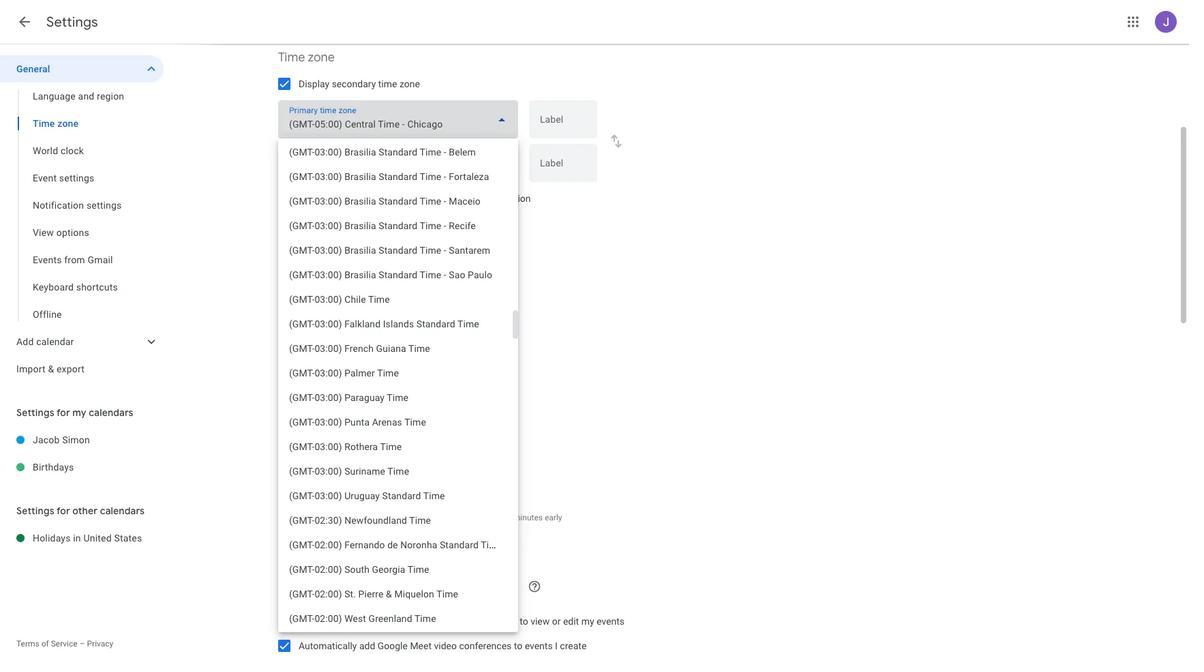 Task type: locate. For each thing, give the bounding box(es) containing it.
None field
[[278, 100, 518, 138]]

2 minutes from the left
[[513, 513, 543, 522]]

calendar
[[36, 336, 74, 347]]

world down language in the top left of the page
[[33, 145, 58, 156]]

1 vertical spatial and
[[426, 513, 439, 522]]

zone down language and region
[[57, 118, 79, 129]]

event settings
[[33, 173, 94, 183], [278, 413, 355, 428]]

add calendar
[[16, 336, 74, 347]]

world clock up notification
[[33, 145, 84, 156]]

time left 'zones'
[[475, 221, 491, 231]]

settings up options
[[87, 200, 122, 211]]

clock up notification settings
[[61, 145, 84, 156]]

0 vertical spatial settings
[[59, 173, 94, 183]]

birthdays
[[33, 462, 74, 473]]

1 vertical spatial google
[[378, 640, 408, 651]]

calendars
[[89, 406, 133, 419], [100, 505, 145, 517]]

2 vertical spatial settings
[[16, 505, 54, 517]]

guest
[[312, 539, 332, 548]]

1 vertical spatial calendars
[[100, 505, 145, 517]]

1 vertical spatial clock
[[314, 283, 343, 299]]

early down (gmt minus 03:00)uruguay standard time option
[[406, 513, 424, 522]]

settings for settings
[[46, 14, 98, 31]]

30
[[294, 513, 303, 522]]

1 vertical spatial events
[[525, 640, 553, 651]]

meetings up 5
[[332, 485, 372, 496]]

0 horizontal spatial time
[[378, 78, 397, 89]]

2 for from the top
[[57, 505, 70, 517]]

to left current
[[454, 193, 462, 204]]

settings heading
[[46, 14, 98, 31]]

1 horizontal spatial early
[[545, 513, 562, 522]]

my up jacob simon tree item
[[72, 406, 86, 419]]

0 horizontal spatial event settings
[[33, 173, 94, 183]]

(gmt minus 03:00)brasilia standard time - bahia option
[[278, 115, 513, 140]]

minutes
[[375, 513, 404, 522], [513, 513, 543, 522]]

0 vertical spatial calendars
[[89, 406, 133, 419]]

calendars up the 'states'
[[100, 505, 145, 517]]

(gmt minus 03:00)falkland islands standard time option
[[278, 312, 513, 336]]

settings for other calendars
[[16, 505, 145, 517]]

settings
[[59, 173, 94, 183], [87, 200, 122, 211], [312, 413, 355, 428]]

2 horizontal spatial my
[[582, 616, 594, 627]]

secondary
[[332, 78, 376, 89]]

simon
[[62, 434, 90, 445]]

(gmt minus 03:00)suriname time option
[[278, 459, 513, 484]]

event
[[33, 173, 57, 183], [278, 413, 309, 428]]

events
[[33, 254, 62, 265]]

general
[[16, 63, 50, 74]]

time zones link
[[475, 221, 515, 231]]

for up jacob simon
[[57, 406, 70, 419]]

events right edit
[[597, 616, 625, 627]]

events
[[597, 616, 625, 627], [525, 640, 553, 651]]

settings for my calendars tree
[[0, 426, 164, 481]]

time right primary
[[410, 193, 428, 204]]

0 horizontal spatial time
[[33, 118, 55, 129]]

and left longer
[[426, 513, 439, 522]]

meetings
[[332, 485, 372, 496], [333, 513, 366, 522], [466, 513, 500, 522]]

world inside group
[[33, 145, 58, 156]]

group containing language and region
[[0, 83, 164, 328]]

1 for from the top
[[57, 406, 70, 419]]

settings up notification settings
[[59, 173, 94, 183]]

time zone down language in the top left of the page
[[33, 118, 79, 129]]

let others see all invitations if they have permission to view or edit my events
[[299, 616, 625, 627]]

time zone up display
[[278, 50, 335, 65]]

google down invitations
[[378, 640, 408, 651]]

time right secondary
[[378, 78, 397, 89]]

(gmt minus 03:00)brasilia standard time - maceio option
[[278, 189, 513, 213]]

to right ask at the top left
[[317, 193, 326, 204]]

and
[[78, 91, 94, 102], [426, 513, 439, 522]]

i
[[555, 640, 558, 651]]

0 horizontal spatial events
[[525, 640, 553, 651]]

tree
[[0, 55, 164, 383]]

settings right go back 'icon'
[[46, 14, 98, 31]]

0 horizontal spatial my
[[72, 406, 86, 419]]

settings up jacob
[[16, 406, 54, 419]]

0 horizontal spatial clock
[[61, 145, 84, 156]]

2 vertical spatial my
[[582, 616, 594, 627]]

1 horizontal spatial world clock
[[278, 283, 343, 299]]

jacob simon tree item
[[0, 426, 164, 454]]

keyboard shortcuts
[[33, 282, 118, 293]]

world
[[33, 145, 58, 156], [278, 283, 311, 299]]

world clock up show
[[278, 283, 343, 299]]

from
[[64, 254, 85, 265]]

events left "i"
[[525, 640, 553, 651]]

minutes right 5
[[375, 513, 404, 522]]

more
[[301, 221, 320, 231]]

minutes right 10
[[513, 513, 543, 522]]

meetings left 5
[[333, 513, 366, 522]]

0 vertical spatial my
[[360, 193, 373, 204]]

0 vertical spatial clock
[[61, 145, 84, 156]]

my right edit
[[582, 616, 594, 627]]

1 horizontal spatial my
[[360, 193, 373, 204]]

2 vertical spatial time
[[475, 221, 491, 231]]

view options
[[33, 227, 89, 238]]

1 horizontal spatial time zone
[[278, 50, 335, 65]]

early right 10
[[545, 513, 562, 522]]

0 horizontal spatial early
[[406, 513, 424, 522]]

world clock inside group
[[33, 145, 84, 156]]

location
[[497, 193, 531, 204]]

events from gmail
[[33, 254, 113, 265]]

settings down (gmt minus 03:00)paraguay time option
[[312, 413, 355, 428]]

0 vertical spatial world clock
[[33, 145, 84, 156]]

(gmt minus 03:00)chile time option
[[278, 287, 513, 312]]

works
[[424, 221, 446, 231]]

settings
[[46, 14, 98, 31], [16, 406, 54, 419], [16, 505, 54, 517]]

0 vertical spatial for
[[57, 406, 70, 419]]

1 vertical spatial settings
[[16, 406, 54, 419]]

early
[[406, 513, 424, 522], [545, 513, 562, 522]]

calendars up jacob simon tree item
[[89, 406, 133, 419]]

1 vertical spatial time zone
[[33, 118, 79, 129]]

5
[[368, 513, 373, 522]]

(gmt minus 02:00)st. pierre & miquelon time option
[[278, 582, 513, 606]]

for left other
[[57, 505, 70, 517]]

1 vertical spatial time
[[410, 193, 428, 204]]

clock up "show world clock" at the left top
[[314, 283, 343, 299]]

longer
[[441, 513, 464, 522]]

clock
[[61, 145, 84, 156], [314, 283, 343, 299], [351, 312, 373, 323]]

1 vertical spatial for
[[57, 505, 70, 517]]

0 horizontal spatial event
[[33, 173, 57, 183]]

0 vertical spatial and
[[78, 91, 94, 102]]

(gmt minus 03:00)brasilia standard time - fortaleza option
[[278, 164, 513, 189]]

go back image
[[16, 14, 33, 30]]

how
[[345, 221, 360, 231]]

1 horizontal spatial events
[[597, 616, 625, 627]]

1 horizontal spatial event
[[278, 413, 309, 428]]

holidays in united states tree item
[[0, 524, 164, 552]]

1 horizontal spatial world
[[278, 283, 311, 299]]

for
[[57, 406, 70, 419], [57, 505, 70, 517]]

and left region
[[78, 91, 94, 102]]

service
[[51, 639, 78, 649]]

to
[[317, 193, 326, 204], [454, 193, 462, 204], [520, 616, 528, 627], [514, 640, 523, 651]]

0 vertical spatial settings
[[46, 14, 98, 31]]

region
[[97, 91, 124, 102]]

update
[[328, 193, 357, 204]]

1 horizontal spatial time
[[410, 193, 428, 204]]

calendar
[[390, 221, 422, 231]]

0 vertical spatial world
[[33, 145, 58, 156]]

settings for settings for my calendars
[[16, 406, 54, 419]]

0 horizontal spatial minutes
[[375, 513, 404, 522]]

google right how
[[362, 221, 388, 231]]

my
[[360, 193, 373, 204], [72, 406, 86, 419], [582, 616, 594, 627]]

2 vertical spatial clock
[[351, 312, 373, 323]]

(gmt minus 03:00)paraguay time option
[[278, 385, 513, 410]]

settings up holidays
[[16, 505, 54, 517]]

holidays in united states
[[33, 533, 142, 544]]

create
[[560, 640, 587, 651]]

my right update
[[360, 193, 373, 204]]

0 vertical spatial event
[[33, 173, 57, 183]]

let
[[299, 616, 312, 627]]

general tree item
[[0, 55, 164, 83]]

1 horizontal spatial clock
[[314, 283, 343, 299]]

(gmt minus 02:00)fernando de noronha standard time option
[[278, 533, 513, 557]]

learn more about how google calendar works across time zones
[[278, 221, 515, 231]]

0 horizontal spatial world clock
[[33, 145, 84, 156]]

1 vertical spatial world clock
[[278, 283, 343, 299]]

1 horizontal spatial event settings
[[278, 413, 355, 428]]

0 horizontal spatial and
[[78, 91, 94, 102]]

Label for primary time zone. text field
[[540, 115, 587, 134]]

1 vertical spatial event
[[278, 413, 309, 428]]

0 horizontal spatial world
[[33, 145, 58, 156]]

clock right world
[[351, 312, 373, 323]]

world clock
[[33, 145, 84, 156], [278, 283, 343, 299]]

1 horizontal spatial minutes
[[513, 513, 543, 522]]

time
[[378, 78, 397, 89], [410, 193, 428, 204], [475, 221, 491, 231]]

edit
[[563, 616, 579, 627]]

1 vertical spatial world
[[278, 283, 311, 299]]

notification settings
[[33, 200, 122, 211]]

(gmt minus 03:00)brasilia standard time - sao paulo option
[[278, 263, 513, 287]]

time down language in the top left of the page
[[33, 118, 55, 129]]

(gmt minus 03:00)brasilia standard time - belem option
[[278, 140, 513, 164]]

0 vertical spatial google
[[362, 221, 388, 231]]

2 horizontal spatial time
[[475, 221, 491, 231]]

options
[[56, 227, 89, 238]]

world up show
[[278, 283, 311, 299]]

group
[[0, 83, 164, 328]]

time up display
[[278, 50, 305, 65]]

terms of service – privacy
[[16, 639, 113, 649]]

video
[[434, 640, 457, 651]]

1 horizontal spatial time
[[278, 50, 305, 65]]

view
[[33, 227, 54, 238]]

gmail
[[88, 254, 113, 265]]

(gmt minus 03:00)rothera time option
[[278, 434, 513, 459]]



Task type: describe. For each thing, give the bounding box(es) containing it.
(gmt minus 03:00)brasilia standard time - santarem option
[[278, 238, 513, 263]]

add
[[16, 336, 34, 347]]

across
[[448, 221, 473, 231]]

2 vertical spatial settings
[[312, 413, 355, 428]]

default guest permissions
[[284, 539, 379, 548]]

0 vertical spatial time
[[278, 50, 305, 65]]

automatically
[[299, 640, 357, 651]]

language
[[33, 91, 76, 102]]

1 vertical spatial settings
[[87, 200, 122, 211]]

1 early from the left
[[406, 513, 424, 522]]

(gmt minus 03:00)brasilia standard time - recife option
[[278, 213, 513, 238]]

(gmt minus 03:00)uruguay standard time option
[[278, 484, 513, 508]]

have
[[448, 616, 468, 627]]

others
[[314, 616, 341, 627]]

speedy meetings
[[299, 485, 372, 496]]

to left view
[[520, 616, 528, 627]]

if
[[420, 616, 425, 627]]

0 vertical spatial event settings
[[33, 173, 94, 183]]

event inside group
[[33, 173, 57, 183]]

1 minutes from the left
[[375, 513, 404, 522]]

(gmt minus 02:30)newfoundland time option
[[278, 508, 513, 533]]

permissions
[[334, 539, 379, 548]]

end
[[278, 513, 292, 522]]

automatically add google meet video conferences to events i create
[[299, 640, 587, 651]]

ask
[[299, 193, 315, 204]]

(gmt minus 03:00)palmer time option
[[278, 361, 513, 385]]

meet
[[410, 640, 432, 651]]

permission
[[470, 616, 518, 627]]

they
[[428, 616, 446, 627]]

0 vertical spatial events
[[597, 616, 625, 627]]

&
[[48, 364, 54, 374]]

clock inside group
[[61, 145, 84, 156]]

see
[[344, 616, 359, 627]]

end 30 minute meetings 5 minutes early and longer meetings 10 minutes early
[[278, 513, 562, 522]]

1 vertical spatial event settings
[[278, 413, 355, 428]]

1 horizontal spatial and
[[426, 513, 439, 522]]

–
[[80, 639, 85, 649]]

minute
[[305, 513, 330, 522]]

settings for my calendars
[[16, 406, 133, 419]]

(gmt minus 02:00)west greenland time option
[[278, 606, 513, 631]]

view
[[531, 616, 550, 627]]

show world clock
[[299, 312, 373, 323]]

calendars for settings for my calendars
[[89, 406, 133, 419]]

primary
[[375, 193, 407, 204]]

2 early from the left
[[545, 513, 562, 522]]

privacy
[[87, 639, 113, 649]]

shortcuts
[[76, 282, 118, 293]]

united
[[84, 533, 112, 544]]

to right conferences
[[514, 640, 523, 651]]

2 horizontal spatial clock
[[351, 312, 373, 323]]

terms
[[16, 639, 39, 649]]

jacob
[[33, 434, 60, 445]]

about
[[322, 221, 343, 231]]

Label for secondary time zone. text field
[[540, 158, 587, 177]]

keyboard
[[33, 282, 74, 293]]

other
[[72, 505, 98, 517]]

(gmt minus 03:00)french guiana time option
[[278, 336, 513, 361]]

birthdays link
[[33, 454, 164, 481]]

zones
[[493, 221, 515, 231]]

jacob simon
[[33, 434, 90, 445]]

notification
[[33, 200, 84, 211]]

calendars for settings for other calendars
[[100, 505, 145, 517]]

zone up works
[[431, 193, 451, 204]]

privacy link
[[87, 639, 113, 649]]

(gmt minus 02:00)south georgia time option
[[278, 557, 513, 582]]

learn
[[278, 221, 299, 231]]

current
[[464, 193, 495, 204]]

ask to update my primary time zone to current location
[[299, 193, 531, 204]]

settings for settings for other calendars
[[16, 505, 54, 517]]

birthdays tree item
[[0, 454, 164, 481]]

and inside group
[[78, 91, 94, 102]]

for for my
[[57, 406, 70, 419]]

of
[[41, 639, 49, 649]]

all
[[361, 616, 371, 627]]

conferences
[[459, 640, 512, 651]]

speedy
[[299, 485, 330, 496]]

1 vertical spatial my
[[72, 406, 86, 419]]

for for other
[[57, 505, 70, 517]]

invitations
[[373, 616, 417, 627]]

language and region
[[33, 91, 124, 102]]

0 vertical spatial time
[[378, 78, 397, 89]]

import
[[16, 364, 46, 374]]

0 horizontal spatial time zone
[[33, 118, 79, 129]]

in
[[73, 533, 81, 544]]

zone up (gmt minus 03:00)brasilia standard time - bahia option
[[400, 78, 420, 89]]

10
[[502, 513, 511, 522]]

holidays in united states link
[[33, 524, 164, 552]]

import & export
[[16, 364, 85, 374]]

world
[[325, 312, 348, 323]]

show
[[299, 312, 322, 323]]

states
[[114, 533, 142, 544]]

1 vertical spatial time
[[33, 118, 55, 129]]

display secondary time zone
[[299, 78, 420, 89]]

holidays
[[33, 533, 71, 544]]

or
[[552, 616, 561, 627]]

zone up display
[[308, 50, 335, 65]]

meetings left 10
[[466, 513, 500, 522]]

add
[[359, 640, 375, 651]]

tree containing general
[[0, 55, 164, 383]]

default
[[284, 539, 310, 548]]

display
[[299, 78, 330, 89]]

offline
[[33, 309, 62, 320]]

terms of service link
[[16, 639, 78, 649]]

export
[[57, 364, 85, 374]]

0 vertical spatial time zone
[[278, 50, 335, 65]]

(gmt minus 01:00)azores time option
[[278, 631, 513, 654]]

(gmt minus 03:00)punta arenas time option
[[278, 410, 513, 434]]



Task type: vqa. For each thing, say whether or not it's contained in the screenshot.
"General" tree item
yes



